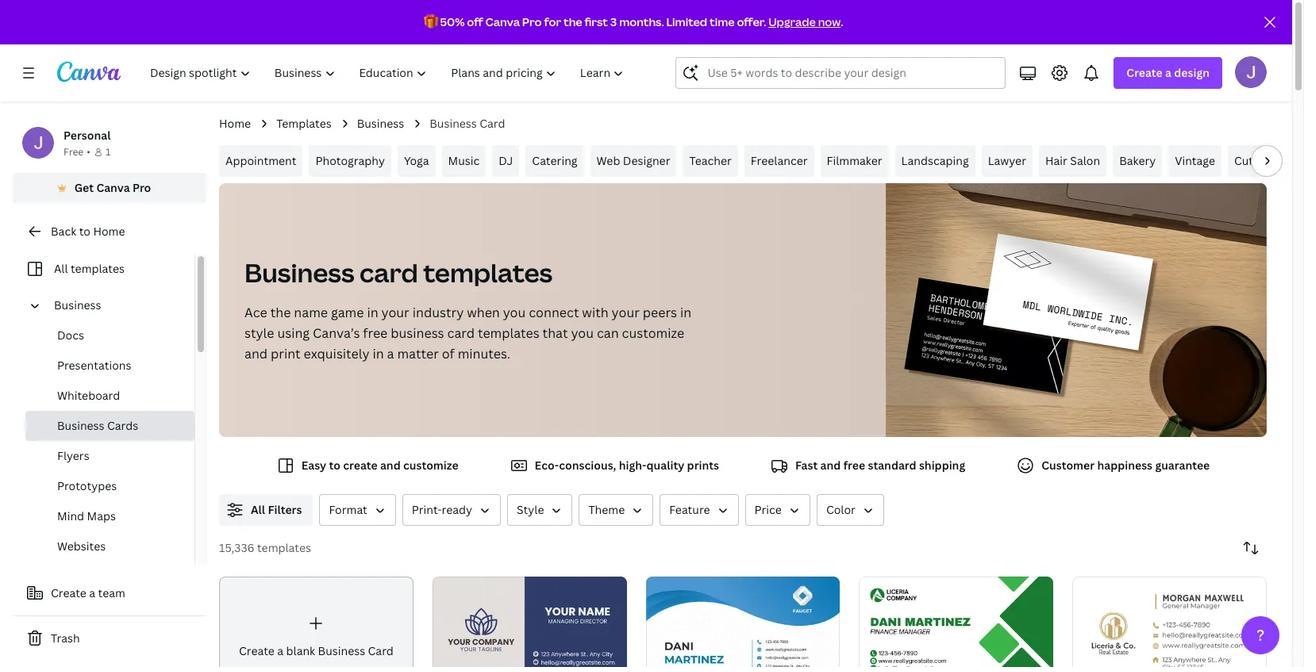 Task type: vqa. For each thing, say whether or not it's contained in the screenshot.
off
yes



Task type: describe. For each thing, give the bounding box(es) containing it.
free •
[[64, 145, 90, 159]]

0 horizontal spatial business link
[[48, 291, 185, 321]]

style
[[245, 325, 274, 342]]

create a blank business card element
[[219, 577, 414, 668]]

business up music
[[430, 116, 477, 131]]

designer
[[623, 153, 671, 168]]

of
[[442, 345, 455, 363]]

🎁 50% off canva pro for the first 3 months. limited time offer. upgrade now .
[[424, 14, 844, 29]]

ace
[[245, 304, 267, 322]]

game
[[331, 304, 364, 322]]

🎁
[[424, 14, 438, 29]]

create a blank business card
[[239, 644, 394, 659]]

prototypes
[[57, 479, 117, 494]]

templates up 'when'
[[423, 256, 553, 290]]

personal
[[64, 128, 111, 143]]

cards
[[107, 418, 138, 434]]

conscious,
[[559, 458, 617, 473]]

business up photography
[[357, 116, 404, 131]]

2 horizontal spatial and
[[821, 458, 841, 473]]

filters
[[268, 503, 302, 518]]

create for create a design
[[1127, 65, 1163, 80]]

exquisitely
[[304, 345, 370, 363]]

off
[[467, 14, 483, 29]]

upgrade now button
[[769, 14, 841, 29]]

whiteboard link
[[25, 381, 195, 411]]

all templates link
[[22, 254, 185, 284]]

create a team button
[[13, 578, 206, 610]]

templates down back to home
[[71, 261, 125, 276]]

presentations
[[57, 358, 131, 373]]

print-ready button
[[402, 495, 501, 526]]

style
[[517, 503, 544, 518]]

for
[[544, 14, 562, 29]]

team
[[98, 586, 125, 601]]

1
[[106, 145, 111, 159]]

customer happiness guarantee
[[1042, 458, 1210, 473]]

mind
[[57, 509, 84, 524]]

blank
[[286, 644, 315, 659]]

0 horizontal spatial customize
[[403, 458, 459, 473]]

0 vertical spatial card
[[360, 256, 418, 290]]

catering
[[532, 153, 578, 168]]

templates inside ace the name game in your industry when you connect with your peers in style using canva's free business card templates that you can customize and print exquisitely in a matter of minutes.
[[478, 325, 540, 342]]

business card templates
[[245, 256, 553, 290]]

format button
[[320, 495, 396, 526]]

0 vertical spatial card
[[480, 116, 505, 131]]

dj
[[499, 153, 513, 168]]

connect
[[529, 304, 579, 322]]

get canva pro
[[74, 180, 151, 195]]

shipping
[[919, 458, 966, 473]]

jacob simon image
[[1236, 56, 1267, 88]]

in right peers in the top of the page
[[681, 304, 692, 322]]

theme button
[[579, 495, 654, 526]]

1 vertical spatial home
[[93, 224, 125, 239]]

1 horizontal spatial and
[[380, 458, 401, 473]]

filmmaker link
[[821, 145, 889, 177]]

peers
[[643, 304, 677, 322]]

back
[[51, 224, 76, 239]]

all filters
[[251, 503, 302, 518]]

templates
[[276, 116, 332, 131]]

business up name
[[245, 256, 355, 290]]

easy to create and customize
[[302, 458, 459, 473]]

that
[[543, 325, 568, 342]]

eco-conscious, high-quality prints
[[535, 458, 719, 473]]

15,336
[[219, 541, 255, 556]]

print-ready
[[412, 503, 473, 518]]

1 horizontal spatial free
[[844, 458, 866, 473]]

teacher link
[[683, 145, 738, 177]]

print-
[[412, 503, 442, 518]]

salon
[[1071, 153, 1101, 168]]

a for create a blank business card
[[277, 644, 284, 659]]

back to home link
[[13, 216, 206, 248]]

maps
[[87, 509, 116, 524]]

templates down 'filters'
[[257, 541, 311, 556]]

all templates
[[54, 261, 125, 276]]

quality
[[647, 458, 685, 473]]

create a blank business card link
[[219, 577, 414, 668]]

high-
[[619, 458, 647, 473]]

when
[[467, 304, 500, 322]]

Search search field
[[708, 58, 996, 88]]

.
[[841, 14, 844, 29]]

standard
[[868, 458, 917, 473]]

design
[[1175, 65, 1210, 80]]

3
[[611, 14, 617, 29]]

freelancer link
[[745, 145, 814, 177]]

business
[[391, 325, 444, 342]]

in right game at the top left of the page
[[367, 304, 378, 322]]

feature button
[[660, 495, 739, 526]]

the inside ace the name game in your industry when you connect with your peers in style using canva's free business card templates that you can customize and print exquisitely in a matter of minutes.
[[271, 304, 291, 322]]

1 horizontal spatial business link
[[357, 115, 404, 133]]

websites
[[57, 539, 106, 554]]

using
[[277, 325, 310, 342]]

format
[[329, 503, 368, 518]]

blue and white modern business card image
[[646, 578, 840, 668]]

blue grey minimalist modern business card image
[[433, 578, 627, 668]]

appointment link
[[219, 145, 303, 177]]

photography
[[316, 153, 385, 168]]

docs link
[[25, 321, 195, 351]]

trash
[[51, 631, 80, 646]]

0 vertical spatial canva
[[486, 14, 520, 29]]

free
[[64, 145, 84, 159]]

green and white modern business card image
[[860, 578, 1054, 668]]

color button
[[817, 495, 885, 526]]

eco-
[[535, 458, 559, 473]]

card inside ace the name game in your industry when you connect with your peers in style using canva's free business card templates that you can customize and print exquisitely in a matter of minutes.
[[447, 325, 475, 342]]

web
[[597, 153, 620, 168]]

teacher
[[690, 153, 732, 168]]

presentations link
[[25, 351, 195, 381]]

style button
[[507, 495, 573, 526]]

•
[[87, 145, 90, 159]]

filmmaker
[[827, 153, 883, 168]]

business up flyers
[[57, 418, 104, 434]]

to for easy
[[329, 458, 341, 473]]



Task type: locate. For each thing, give the bounding box(es) containing it.
simple corporate business card image
[[1073, 578, 1267, 668]]

1 horizontal spatial customize
[[622, 325, 685, 342]]

canva right get in the left top of the page
[[96, 180, 130, 195]]

create for create a blank business card
[[239, 644, 275, 659]]

0 horizontal spatial the
[[271, 304, 291, 322]]

1 vertical spatial to
[[329, 458, 341, 473]]

0 horizontal spatial free
[[363, 325, 388, 342]]

all inside all templates link
[[54, 261, 68, 276]]

card inside 'link'
[[368, 644, 394, 659]]

music link
[[442, 145, 486, 177]]

1 vertical spatial free
[[844, 458, 866, 473]]

websites link
[[25, 532, 195, 562]]

and inside ace the name game in your industry when you connect with your peers in style using canva's free business card templates that you can customize and print exquisitely in a matter of minutes.
[[245, 345, 268, 363]]

card up of
[[447, 325, 475, 342]]

a for create a design
[[1166, 65, 1172, 80]]

home up appointment
[[219, 116, 251, 131]]

1 vertical spatial card
[[447, 325, 475, 342]]

1 horizontal spatial home
[[219, 116, 251, 131]]

0 horizontal spatial canva
[[96, 180, 130, 195]]

all
[[54, 261, 68, 276], [251, 503, 265, 518]]

15,336 templates
[[219, 541, 311, 556]]

freelancer
[[751, 153, 808, 168]]

all left 'filters'
[[251, 503, 265, 518]]

months.
[[619, 14, 664, 29]]

1 horizontal spatial canva
[[486, 14, 520, 29]]

customize up print-
[[403, 458, 459, 473]]

customize down peers in the top of the page
[[622, 325, 685, 342]]

you right 'when'
[[503, 304, 526, 322]]

business right blank on the left bottom
[[318, 644, 365, 659]]

1 horizontal spatial your
[[612, 304, 640, 322]]

business up docs
[[54, 298, 101, 313]]

your up can at the left of the page
[[612, 304, 640, 322]]

customize inside ace the name game in your industry when you connect with your peers in style using canva's free business card templates that you can customize and print exquisitely in a matter of minutes.
[[622, 325, 685, 342]]

theme
[[589, 503, 625, 518]]

0 vertical spatial you
[[503, 304, 526, 322]]

1 vertical spatial pro
[[133, 180, 151, 195]]

catering link
[[526, 145, 584, 177]]

the up using
[[271, 304, 291, 322]]

1 your from the left
[[382, 304, 410, 322]]

1 vertical spatial all
[[251, 503, 265, 518]]

2 horizontal spatial create
[[1127, 65, 1163, 80]]

trash link
[[13, 623, 206, 655]]

pro left for
[[522, 14, 542, 29]]

create left design
[[1127, 65, 1163, 80]]

all filters button
[[219, 495, 313, 526]]

1 vertical spatial business link
[[48, 291, 185, 321]]

yoga link
[[398, 145, 436, 177]]

flyers
[[57, 449, 89, 464]]

now
[[818, 14, 841, 29]]

create left team
[[51, 586, 86, 601]]

flyers link
[[25, 442, 195, 472]]

a inside dropdown button
[[1166, 65, 1172, 80]]

0 vertical spatial all
[[54, 261, 68, 276]]

in left matter
[[373, 345, 384, 363]]

top level navigation element
[[140, 57, 638, 89]]

0 vertical spatial home
[[219, 116, 251, 131]]

business inside 'link'
[[318, 644, 365, 659]]

dj link
[[493, 145, 520, 177]]

lawyer
[[988, 153, 1027, 168]]

create a design button
[[1114, 57, 1223, 89]]

create inside dropdown button
[[1127, 65, 1163, 80]]

1 horizontal spatial card
[[480, 116, 505, 131]]

1 vertical spatial you
[[571, 325, 594, 342]]

create inside 'link'
[[239, 644, 275, 659]]

the right for
[[564, 14, 583, 29]]

create a design
[[1127, 65, 1210, 80]]

canva's
[[313, 325, 360, 342]]

0 horizontal spatial card
[[360, 256, 418, 290]]

0 horizontal spatial card
[[368, 644, 394, 659]]

free
[[363, 325, 388, 342], [844, 458, 866, 473]]

landscaping link
[[895, 145, 976, 177]]

all for all templates
[[54, 261, 68, 276]]

free down game at the top left of the page
[[363, 325, 388, 342]]

a left team
[[89, 586, 95, 601]]

business link down all templates link
[[48, 291, 185, 321]]

guarantee
[[1156, 458, 1210, 473]]

1 vertical spatial the
[[271, 304, 291, 322]]

1 horizontal spatial to
[[329, 458, 341, 473]]

Sort by button
[[1236, 533, 1267, 565]]

a inside ace the name game in your industry when you connect with your peers in style using canva's free business card templates that you can customize and print exquisitely in a matter of minutes.
[[387, 345, 394, 363]]

to right back on the left top
[[79, 224, 90, 239]]

hair
[[1046, 153, 1068, 168]]

canva inside button
[[96, 180, 130, 195]]

0 horizontal spatial create
[[51, 586, 86, 601]]

feature
[[670, 503, 710, 518]]

business cards
[[57, 418, 138, 434]]

limited
[[667, 14, 708, 29]]

free inside ace the name game in your industry when you connect with your peers in style using canva's free business card templates that you can customize and print exquisitely in a matter of minutes.
[[363, 325, 388, 342]]

canva right off
[[486, 14, 520, 29]]

0 horizontal spatial and
[[245, 345, 268, 363]]

card up game at the top left of the page
[[360, 256, 418, 290]]

home
[[219, 116, 251, 131], [93, 224, 125, 239]]

web designer link
[[590, 145, 677, 177]]

appointment
[[226, 153, 297, 168]]

None search field
[[676, 57, 1006, 89]]

to for back
[[79, 224, 90, 239]]

1 horizontal spatial you
[[571, 325, 594, 342]]

1 vertical spatial canva
[[96, 180, 130, 195]]

canva
[[486, 14, 520, 29], [96, 180, 130, 195]]

customize
[[622, 325, 685, 342], [403, 458, 459, 473]]

2 your from the left
[[612, 304, 640, 322]]

card
[[360, 256, 418, 290], [447, 325, 475, 342]]

create a team
[[51, 586, 125, 601]]

a left matter
[[387, 345, 394, 363]]

whiteboard
[[57, 388, 120, 403]]

bakery link
[[1113, 145, 1163, 177]]

business link
[[357, 115, 404, 133], [48, 291, 185, 321]]

prototypes link
[[25, 472, 195, 502]]

hair salon link
[[1039, 145, 1107, 177]]

first
[[585, 14, 608, 29]]

0 horizontal spatial you
[[503, 304, 526, 322]]

docs
[[57, 328, 84, 343]]

a inside 'link'
[[277, 644, 284, 659]]

a for create a team
[[89, 586, 95, 601]]

0 vertical spatial customize
[[622, 325, 685, 342]]

you
[[503, 304, 526, 322], [571, 325, 594, 342]]

0 horizontal spatial your
[[382, 304, 410, 322]]

1 horizontal spatial the
[[564, 14, 583, 29]]

0 horizontal spatial all
[[54, 261, 68, 276]]

create inside button
[[51, 586, 86, 601]]

ace the name game in your industry when you connect with your peers in style using canva's free business card templates that you can customize and print exquisitely in a matter of minutes.
[[245, 304, 692, 363]]

price button
[[745, 495, 811, 526]]

1 vertical spatial card
[[368, 644, 394, 659]]

web designer
[[597, 153, 671, 168]]

card
[[480, 116, 505, 131], [368, 644, 394, 659]]

create left blank on the left bottom
[[239, 644, 275, 659]]

0 horizontal spatial to
[[79, 224, 90, 239]]

0 vertical spatial pro
[[522, 14, 542, 29]]

music
[[448, 153, 480, 168]]

all inside all filters button
[[251, 503, 265, 518]]

1 horizontal spatial create
[[239, 644, 275, 659]]

in
[[367, 304, 378, 322], [681, 304, 692, 322], [373, 345, 384, 363]]

a left blank on the left bottom
[[277, 644, 284, 659]]

the
[[564, 14, 583, 29], [271, 304, 291, 322]]

1 vertical spatial create
[[51, 586, 86, 601]]

templates up minutes.
[[478, 325, 540, 342]]

home up all templates link
[[93, 224, 125, 239]]

ready
[[442, 503, 473, 518]]

to right easy
[[329, 458, 341, 473]]

your up business
[[382, 304, 410, 322]]

vintage
[[1175, 153, 1216, 168]]

get canva pro button
[[13, 173, 206, 203]]

fast
[[796, 458, 818, 473]]

0 vertical spatial create
[[1127, 65, 1163, 80]]

minutes.
[[458, 345, 511, 363]]

color
[[827, 503, 856, 518]]

pro up back to home link
[[133, 180, 151, 195]]

0 horizontal spatial pro
[[133, 180, 151, 195]]

a left design
[[1166, 65, 1172, 80]]

all down back on the left top
[[54, 261, 68, 276]]

upgrade
[[769, 14, 816, 29]]

0 vertical spatial business link
[[357, 115, 404, 133]]

customer
[[1042, 458, 1095, 473]]

all for all filters
[[251, 503, 265, 518]]

create for create a team
[[51, 586, 86, 601]]

a inside button
[[89, 586, 95, 601]]

pro inside get canva pro button
[[133, 180, 151, 195]]

you down with
[[571, 325, 594, 342]]

mind maps
[[57, 509, 116, 524]]

and down style
[[245, 345, 268, 363]]

photography link
[[309, 145, 391, 177]]

1 vertical spatial customize
[[403, 458, 459, 473]]

templates link
[[276, 115, 332, 133]]

0 vertical spatial free
[[363, 325, 388, 342]]

and right create
[[380, 458, 401, 473]]

and right fast
[[821, 458, 841, 473]]

1 horizontal spatial all
[[251, 503, 265, 518]]

0 vertical spatial the
[[564, 14, 583, 29]]

free left standard
[[844, 458, 866, 473]]

1 horizontal spatial pro
[[522, 14, 542, 29]]

0 vertical spatial to
[[79, 224, 90, 239]]

0 horizontal spatial home
[[93, 224, 125, 239]]

2 vertical spatial create
[[239, 644, 275, 659]]

business link up photography
[[357, 115, 404, 133]]

fast and free standard shipping
[[796, 458, 966, 473]]

to inside back to home link
[[79, 224, 90, 239]]

1 horizontal spatial card
[[447, 325, 475, 342]]



